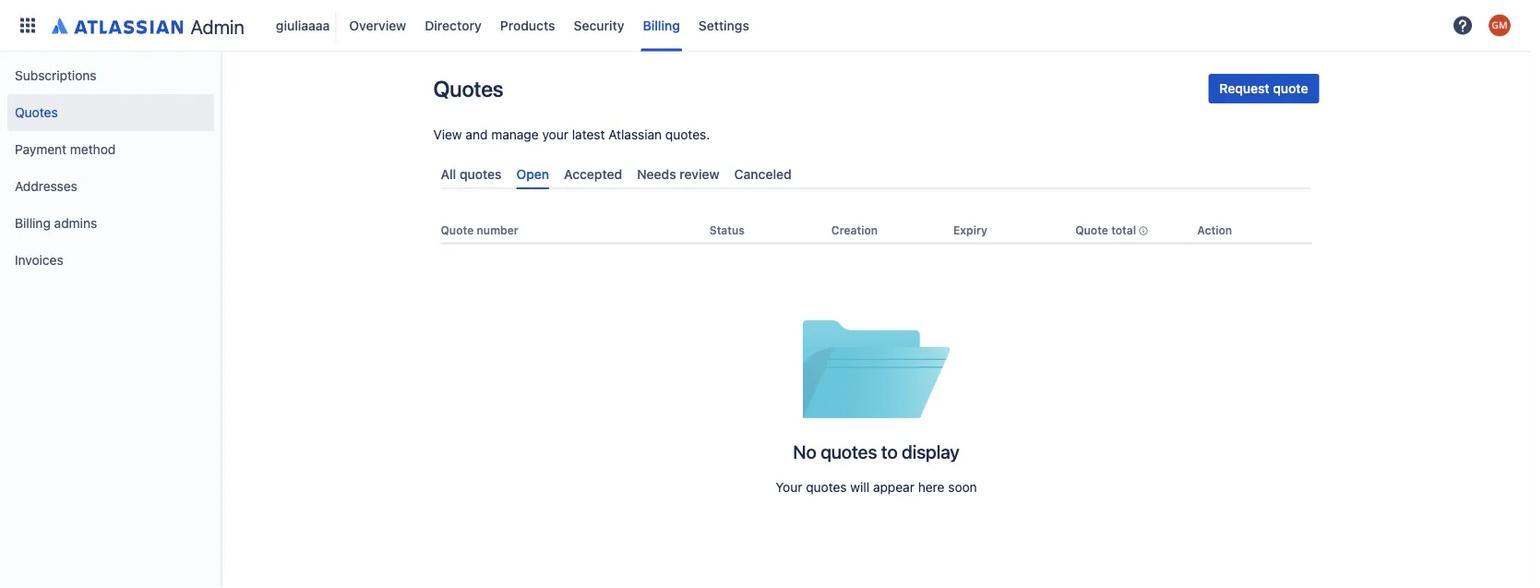 Task type: locate. For each thing, give the bounding box(es) containing it.
0 vertical spatial quotes
[[460, 166, 502, 181]]

quote left "total"
[[1076, 224, 1109, 237]]

quotes left will
[[806, 479, 847, 494]]

switch to... image
[[17, 14, 39, 36]]

quotes right all
[[460, 166, 502, 181]]

0 horizontal spatial billing
[[15, 216, 51, 231]]

0 horizontal spatial quote
[[441, 224, 474, 237]]

request quote button
[[1209, 74, 1320, 103]]

method
[[70, 142, 116, 157]]

atlassian image
[[52, 14, 183, 36], [52, 14, 183, 36]]

giuliaaaa button
[[270, 11, 336, 40]]

1 horizontal spatial quotes
[[433, 76, 504, 102]]

here
[[918, 479, 945, 494]]

quote left the number
[[441, 224, 474, 237]]

billing
[[643, 18, 680, 33], [15, 216, 51, 231]]

your profile and settings image
[[1489, 14, 1511, 36]]

2 quote from the left
[[1076, 224, 1109, 237]]

accepted
[[564, 166, 622, 181]]

tab list containing all quotes
[[433, 159, 1320, 189]]

payment method link
[[7, 131, 214, 168]]

to
[[881, 441, 898, 462]]

2 vertical spatial quotes
[[806, 479, 847, 494]]

billing element
[[11, 0, 1447, 51]]

0 vertical spatial billing
[[643, 18, 680, 33]]

products
[[500, 18, 555, 33]]

quotes link
[[7, 94, 214, 131]]

quotes.
[[665, 127, 710, 142]]

display
[[902, 441, 960, 462]]

request quote
[[1220, 81, 1309, 96]]

quote
[[1273, 81, 1309, 96]]

overview link
[[344, 11, 412, 40]]

tab list
[[433, 159, 1320, 189]]

quotes up and
[[433, 76, 504, 102]]

no
[[793, 441, 817, 462]]

quotes for no
[[821, 441, 877, 462]]

settings
[[699, 18, 749, 33]]

action
[[1198, 224, 1233, 237]]

1 horizontal spatial billing
[[643, 18, 680, 33]]

atlassian
[[609, 127, 662, 142]]

security link
[[568, 11, 630, 40]]

quote
[[441, 224, 474, 237], [1076, 224, 1109, 237]]

1 vertical spatial quotes
[[821, 441, 877, 462]]

billing up invoices
[[15, 216, 51, 231]]

status
[[710, 224, 745, 237]]

quotes
[[460, 166, 502, 181], [821, 441, 877, 462], [806, 479, 847, 494]]

needs
[[637, 166, 676, 181]]

quote for quote number
[[441, 224, 474, 237]]

admin
[[191, 15, 245, 38]]

1 horizontal spatial quote
[[1076, 224, 1109, 237]]

view
[[433, 127, 462, 142]]

quotes up payment
[[15, 105, 58, 120]]

1 vertical spatial billing
[[15, 216, 51, 231]]

billing inside admin banner
[[643, 18, 680, 33]]

group
[[7, 52, 214, 284]]

payment method
[[15, 142, 116, 157]]

quote total
[[1076, 224, 1136, 237]]

quotes for your
[[806, 479, 847, 494]]

overview
[[349, 18, 406, 33]]

your
[[776, 479, 803, 494]]

number
[[477, 224, 519, 237]]

help image
[[1452, 14, 1474, 36]]

addresses
[[15, 179, 77, 194]]

all
[[441, 166, 456, 181]]

appear
[[873, 479, 915, 494]]

invoices link
[[7, 242, 214, 279]]

creation
[[832, 224, 878, 237]]

quotes for all
[[460, 166, 502, 181]]

0 horizontal spatial quotes
[[15, 105, 58, 120]]

billing right security
[[643, 18, 680, 33]]

total
[[1112, 224, 1136, 237]]

quotes up will
[[821, 441, 877, 462]]

1 quote from the left
[[441, 224, 474, 237]]

payment
[[15, 142, 67, 157]]

billing admins
[[15, 216, 97, 231]]

request
[[1220, 81, 1270, 96]]

quotes
[[433, 76, 504, 102], [15, 105, 58, 120]]

0 vertical spatial quotes
[[433, 76, 504, 102]]



Task type: describe. For each thing, give the bounding box(es) containing it.
no quotes to display
[[793, 441, 960, 462]]

open
[[517, 166, 549, 181]]

admins
[[54, 216, 97, 231]]

products link
[[495, 11, 561, 40]]

billing for billing admins
[[15, 216, 51, 231]]

and
[[466, 127, 488, 142]]

all quotes
[[441, 166, 502, 181]]

directory
[[425, 18, 482, 33]]

needs review
[[637, 166, 720, 181]]

latest
[[572, 127, 605, 142]]

settings link
[[693, 11, 755, 40]]

canceled
[[734, 166, 792, 181]]

admin banner
[[0, 0, 1531, 52]]

directory link
[[419, 11, 487, 40]]

view and manage your latest atlassian quotes.
[[433, 127, 710, 142]]

review
[[680, 166, 720, 181]]

billing link
[[637, 11, 686, 40]]

group containing subscriptions
[[7, 52, 214, 284]]

billing admins link
[[7, 205, 214, 242]]

will
[[851, 479, 870, 494]]

giuliaaaa
[[276, 18, 330, 33]]

soon
[[948, 479, 977, 494]]

quote for quote total
[[1076, 224, 1109, 237]]

expiry
[[954, 224, 988, 237]]

subscriptions link
[[7, 57, 214, 94]]

security
[[574, 18, 624, 33]]

subscriptions
[[15, 68, 97, 83]]

billing for billing
[[643, 18, 680, 33]]

admin link
[[44, 11, 252, 40]]

your quotes will appear here soon
[[776, 479, 977, 494]]

manage
[[491, 127, 539, 142]]

your
[[542, 127, 569, 142]]

invoices
[[15, 252, 63, 268]]

1 vertical spatial quotes
[[15, 105, 58, 120]]

quote number
[[441, 224, 519, 237]]

addresses link
[[7, 168, 214, 205]]



Task type: vqa. For each thing, say whether or not it's contained in the screenshot.
bulk
no



